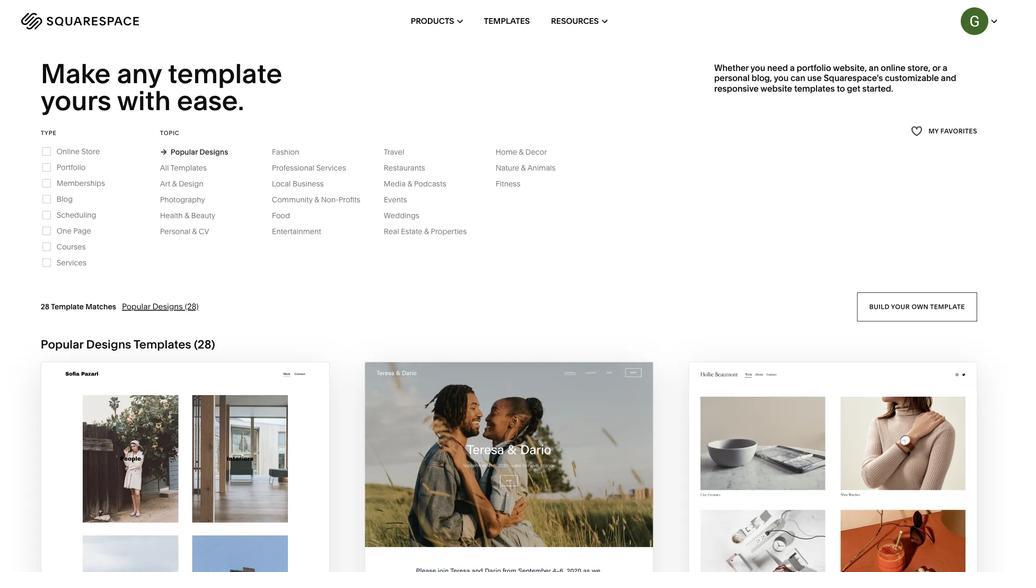 Task type: locate. For each thing, give the bounding box(es) containing it.
& for cv
[[192, 227, 197, 236]]

1 horizontal spatial start
[[455, 534, 487, 546]]

0 vertical spatial designs
[[200, 148, 228, 157]]

with for start with dario
[[489, 534, 516, 546]]

0 vertical spatial dario
[[519, 534, 552, 546]]

a
[[790, 63, 795, 73], [943, 63, 948, 73]]

whether
[[715, 63, 749, 73]]

nature & animals
[[496, 164, 556, 173]]

with up preview beaumont
[[800, 534, 827, 546]]

0 horizontal spatial 28
[[41, 303, 49, 312]]

personal & cv link
[[160, 227, 220, 236]]

resources button
[[551, 0, 608, 42]]

preview down start with beaumont
[[779, 554, 825, 567]]

online
[[881, 63, 906, 73]]

community & non-profits link
[[272, 195, 371, 204]]

squarespace's
[[824, 73, 883, 83]]

beaumont inside button
[[829, 534, 890, 546]]

squarespace logo image
[[21, 13, 139, 30]]

28 left template at the left of page
[[41, 303, 49, 312]]

28 down (28) on the left bottom
[[198, 338, 211, 352]]

preview inside preview beaumont link
[[779, 554, 825, 567]]

all templates link
[[160, 164, 217, 173]]

personal
[[160, 227, 190, 236]]

you left the can
[[774, 73, 789, 83]]

1 vertical spatial beaumont
[[828, 554, 888, 567]]

& right media
[[408, 179, 413, 188]]

templates
[[484, 16, 530, 26], [171, 164, 207, 173], [134, 338, 191, 352]]

a right need
[[790, 63, 795, 73]]

with up preview pazari
[[163, 528, 190, 540]]

decor
[[526, 148, 547, 157]]

beauty
[[191, 211, 215, 220]]

one page
[[57, 227, 91, 236]]

build your own template button
[[858, 293, 978, 322]]

popular up all templates
[[171, 148, 198, 157]]

fashion
[[272, 148, 299, 157]]

scheduling
[[57, 211, 96, 220]]

with inside make any template yours with ease.
[[117, 84, 171, 117]]

28
[[41, 303, 49, 312], [198, 338, 211, 352]]

pazari up preview pazari
[[193, 528, 231, 540]]

popular designs
[[171, 148, 228, 157]]

1 vertical spatial pazari
[[191, 548, 229, 561]]

a right the or on the right top of the page
[[943, 63, 948, 73]]

preview beaumont link
[[779, 546, 888, 573]]

popular designs templates ( 28 )
[[41, 338, 215, 352]]

1 vertical spatial services
[[57, 258, 86, 268]]

)
[[211, 338, 215, 352]]

1 horizontal spatial services
[[316, 164, 346, 173]]

preview inside preview dario "link"
[[468, 554, 514, 567]]

0 vertical spatial beaumont
[[829, 534, 890, 546]]

page
[[73, 227, 91, 236]]

2 horizontal spatial designs
[[200, 148, 228, 157]]

0 vertical spatial services
[[316, 164, 346, 173]]

1 horizontal spatial template
[[931, 303, 966, 311]]

2 vertical spatial popular
[[41, 338, 84, 352]]

0 horizontal spatial popular
[[41, 338, 84, 352]]

& right home
[[519, 148, 524, 157]]

1 vertical spatial templates
[[171, 164, 207, 173]]

pazari
[[193, 528, 231, 540], [191, 548, 229, 561]]

0 horizontal spatial template
[[168, 57, 282, 90]]

squarespace logo link
[[21, 13, 216, 30]]

preview pazari
[[142, 548, 229, 561]]

& for decor
[[519, 148, 524, 157]]

1 horizontal spatial designs
[[152, 302, 183, 312]]

beaumont element
[[689, 363, 977, 573]]

popular right matches
[[122, 302, 151, 312]]

website
[[761, 83, 793, 93]]

1 horizontal spatial a
[[943, 63, 948, 73]]

services down courses
[[57, 258, 86, 268]]

0 vertical spatial template
[[168, 57, 282, 90]]

make any template yours with ease.
[[41, 57, 288, 117]]

services
[[316, 164, 346, 173], [57, 258, 86, 268]]

start
[[129, 528, 161, 540], [455, 534, 487, 546], [765, 534, 797, 546]]

services up business
[[316, 164, 346, 173]]

0 horizontal spatial services
[[57, 258, 86, 268]]

home
[[496, 148, 517, 157]]

entertainment
[[272, 227, 321, 236]]

0 vertical spatial popular
[[171, 148, 198, 157]]

favorites
[[941, 127, 978, 135]]

preview down start with pazari
[[142, 548, 188, 561]]

events
[[384, 195, 407, 204]]

pazari image
[[41, 363, 329, 573]]

1 vertical spatial template
[[931, 303, 966, 311]]

art & design
[[160, 179, 203, 188]]

non-
[[321, 195, 339, 204]]

professional
[[272, 164, 315, 173]]

1 horizontal spatial popular
[[122, 302, 151, 312]]

all templates
[[160, 164, 207, 173]]

1 vertical spatial designs
[[152, 302, 183, 312]]

designs for popular designs templates ( 28 )
[[86, 338, 131, 352]]

(28)
[[185, 302, 199, 312]]

1 horizontal spatial you
[[774, 73, 789, 83]]

1 vertical spatial popular
[[122, 302, 151, 312]]

travel link
[[384, 148, 415, 157]]

0 vertical spatial pazari
[[193, 528, 231, 540]]

popular for popular designs
[[171, 148, 198, 157]]

2 horizontal spatial popular
[[171, 148, 198, 157]]

preview inside 'preview pazari' "link"
[[142, 548, 188, 561]]

dario down start with dario
[[517, 554, 550, 567]]

with
[[117, 84, 171, 117], [163, 528, 190, 540], [489, 534, 516, 546], [800, 534, 827, 546]]

2 a from the left
[[943, 63, 948, 73]]

ease.
[[177, 84, 244, 117]]

courses
[[57, 243, 86, 252]]

can
[[791, 73, 806, 83]]

template inside make any template yours with ease.
[[168, 57, 282, 90]]

popular down template at the left of page
[[41, 338, 84, 352]]

1 vertical spatial 28
[[198, 338, 211, 352]]

with for start with pazari
[[163, 528, 190, 540]]

& for beauty
[[185, 211, 189, 220]]

designs down matches
[[86, 338, 131, 352]]

my favorites
[[929, 127, 978, 135]]

pazari down start with pazari
[[191, 548, 229, 561]]

& for non-
[[315, 195, 319, 204]]

preview dario
[[468, 554, 550, 567]]

with up "preview dario"
[[489, 534, 516, 546]]

0 horizontal spatial start
[[129, 528, 161, 540]]

preview for preview dario
[[468, 554, 514, 567]]

2 vertical spatial designs
[[86, 338, 131, 352]]

2 horizontal spatial preview
[[779, 554, 825, 567]]

any
[[117, 57, 162, 90]]

preview pazari link
[[142, 540, 229, 569]]

preview dario link
[[468, 546, 550, 573]]

designs up the all templates link at left
[[200, 148, 228, 157]]

get
[[847, 83, 861, 93]]

start for preview pazari
[[129, 528, 161, 540]]

online store
[[57, 147, 100, 156]]

0 horizontal spatial preview
[[142, 548, 188, 561]]

beaumont up preview beaumont
[[829, 534, 890, 546]]

fashion link
[[272, 148, 310, 157]]

2 horizontal spatial start
[[765, 534, 797, 546]]

home & decor
[[496, 148, 547, 157]]

0 vertical spatial 28
[[41, 303, 49, 312]]

1 horizontal spatial preview
[[468, 554, 514, 567]]

popular designs (28) link
[[122, 302, 199, 312]]

portfolio
[[57, 163, 86, 172]]

template
[[168, 57, 282, 90], [931, 303, 966, 311]]

& right health
[[185, 211, 189, 220]]

food
[[272, 211, 290, 220]]

start with beaumont
[[765, 534, 890, 546]]

dario up "preview dario"
[[519, 534, 552, 546]]

designs left (28) on the left bottom
[[152, 302, 183, 312]]

fitness link
[[496, 179, 531, 188]]

1 vertical spatial dario
[[517, 554, 550, 567]]

beaumont image
[[689, 363, 977, 573]]

nature & animals link
[[496, 164, 566, 173]]

& right nature
[[521, 164, 526, 173]]

start for preview beaumont
[[765, 534, 797, 546]]

estate
[[401, 227, 423, 236]]

preview down start with dario
[[468, 554, 514, 567]]

health & beauty
[[160, 211, 215, 220]]

you left need
[[751, 63, 766, 73]]

& left non-
[[315, 195, 319, 204]]

business
[[293, 179, 324, 188]]

1 horizontal spatial 28
[[198, 338, 211, 352]]

0 horizontal spatial designs
[[86, 338, 131, 352]]

designs
[[200, 148, 228, 157], [152, 302, 183, 312], [86, 338, 131, 352]]

profits
[[339, 195, 361, 204]]

photography
[[160, 195, 205, 204]]

& right art
[[172, 179, 177, 188]]

dario inside "link"
[[517, 554, 550, 567]]

beaumont down start with beaumont
[[828, 554, 888, 567]]

& for design
[[172, 179, 177, 188]]

store,
[[908, 63, 931, 73]]

with up 'topic' on the left top
[[117, 84, 171, 117]]

start with beaumont button
[[765, 526, 901, 555]]

& left cv
[[192, 227, 197, 236]]

0 horizontal spatial a
[[790, 63, 795, 73]]



Task type: describe. For each thing, give the bounding box(es) containing it.
products
[[411, 16, 454, 26]]

real
[[384, 227, 399, 236]]

yours
[[41, 84, 111, 117]]

media & podcasts link
[[384, 179, 457, 188]]

whether you need a portfolio website, an online store, or a personal blog, you can use squarespace's customizable and responsive website templates to get started.
[[715, 63, 957, 93]]

designs for popular designs (28)
[[152, 302, 183, 312]]

my favorites link
[[911, 124, 978, 138]]

media & podcasts
[[384, 179, 446, 188]]

dario image
[[365, 363, 653, 573]]

food link
[[272, 211, 301, 220]]

0 vertical spatial templates
[[484, 16, 530, 26]]

and
[[941, 73, 957, 83]]

all
[[160, 164, 169, 173]]

properties
[[431, 227, 467, 236]]

an
[[869, 63, 879, 73]]

local
[[272, 179, 291, 188]]

personal & cv
[[160, 227, 209, 236]]

type
[[41, 129, 57, 136]]

customizable
[[885, 73, 939, 83]]

designs for popular designs
[[200, 148, 228, 157]]

build your own template
[[870, 303, 966, 311]]

health & beauty link
[[160, 211, 226, 220]]

(
[[194, 338, 198, 352]]

started.
[[863, 83, 894, 93]]

popular designs link
[[160, 148, 228, 157]]

matches
[[86, 303, 116, 312]]

& right estate
[[424, 227, 429, 236]]

art & design link
[[160, 179, 214, 188]]

start with pazari button
[[129, 520, 242, 549]]

my
[[929, 127, 939, 135]]

popular for popular designs (28)
[[122, 302, 151, 312]]

blog,
[[752, 73, 772, 83]]

dario element
[[365, 363, 653, 573]]

start with dario button
[[455, 526, 564, 555]]

weddings link
[[384, 211, 430, 220]]

preview for preview beaumont
[[779, 554, 825, 567]]

your
[[892, 303, 910, 311]]

2 vertical spatial templates
[[134, 338, 191, 352]]

templates link
[[484, 0, 530, 42]]

or
[[933, 63, 941, 73]]

home & decor link
[[496, 148, 558, 157]]

weddings
[[384, 211, 420, 220]]

pazari inside "link"
[[191, 548, 229, 561]]

memberships
[[57, 179, 105, 188]]

pazari element
[[41, 363, 329, 573]]

events link
[[384, 195, 418, 204]]

professional services
[[272, 164, 346, 173]]

start for preview dario
[[455, 534, 487, 546]]

use
[[808, 73, 822, 83]]

pazari inside button
[[193, 528, 231, 540]]

nature
[[496, 164, 519, 173]]

own
[[912, 303, 929, 311]]

local business link
[[272, 179, 335, 188]]

professional services link
[[272, 164, 357, 173]]

template
[[51, 303, 84, 312]]

28 template matches
[[41, 303, 116, 312]]

1 a from the left
[[790, 63, 795, 73]]

dario inside button
[[519, 534, 552, 546]]

fitness
[[496, 179, 521, 188]]

topic
[[160, 129, 180, 136]]

0 horizontal spatial you
[[751, 63, 766, 73]]

templates
[[795, 83, 835, 93]]

make
[[41, 57, 111, 90]]

with for start with beaumont
[[800, 534, 827, 546]]

popular designs (28)
[[122, 302, 199, 312]]

start with dario
[[455, 534, 552, 546]]

website,
[[833, 63, 867, 73]]

community
[[272, 195, 313, 204]]

blog
[[57, 195, 73, 204]]

photography link
[[160, 195, 216, 204]]

restaurants
[[384, 164, 425, 173]]

design
[[179, 179, 203, 188]]

real estate & properties link
[[384, 227, 478, 236]]

personal
[[715, 73, 750, 83]]

community & non-profits
[[272, 195, 361, 204]]

cv
[[199, 227, 209, 236]]

preview beaumont
[[779, 554, 888, 567]]

preview for preview pazari
[[142, 548, 188, 561]]

local business
[[272, 179, 324, 188]]

entertainment link
[[272, 227, 332, 236]]

portfolio
[[797, 63, 832, 73]]

real estate & properties
[[384, 227, 467, 236]]

travel
[[384, 148, 404, 157]]

& for animals
[[521, 164, 526, 173]]

one
[[57, 227, 72, 236]]

resources
[[551, 16, 599, 26]]

to
[[837, 83, 845, 93]]

template inside button
[[931, 303, 966, 311]]

& for podcasts
[[408, 179, 413, 188]]

health
[[160, 211, 183, 220]]

popular for popular designs templates ( 28 )
[[41, 338, 84, 352]]



Task type: vqa. For each thing, say whether or not it's contained in the screenshot.
online store (40) link
no



